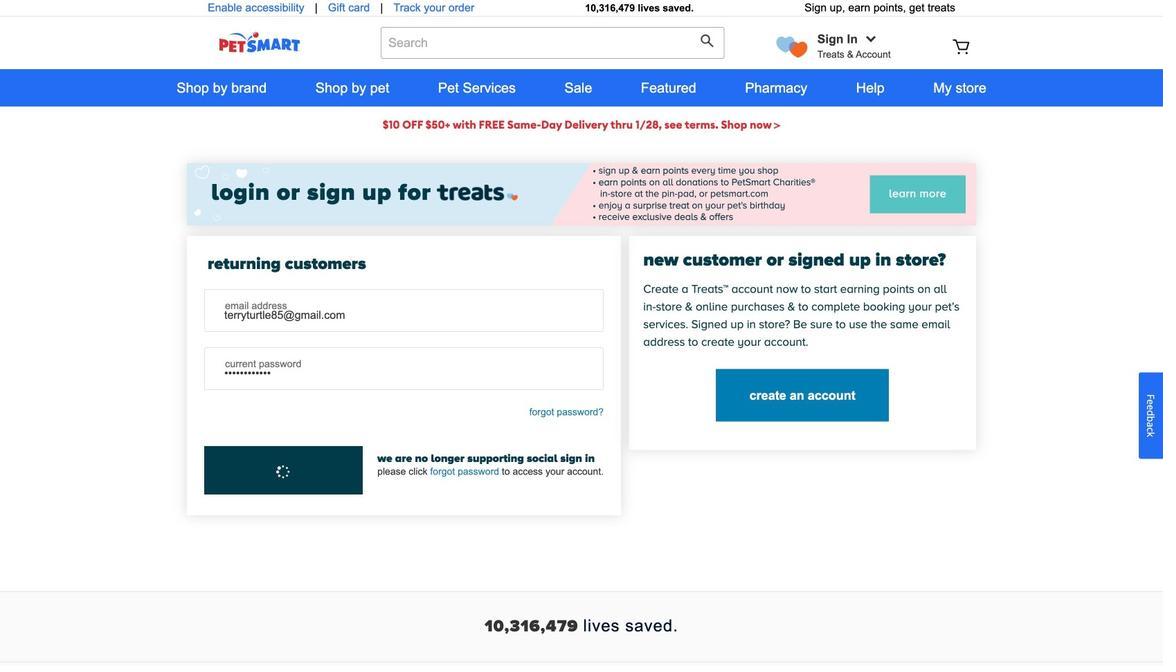 Task type: describe. For each thing, give the bounding box(es) containing it.
loyalty treats image
[[431, 185, 518, 201]]

petsmart image
[[194, 32, 325, 53]]



Task type: vqa. For each thing, say whether or not it's contained in the screenshot.
search box
yes



Task type: locate. For each thing, give the bounding box(es) containing it.
loyalty icon image
[[777, 37, 808, 58]]

search text field
[[381, 27, 725, 59]]

None text field
[[205, 290, 603, 332]]

None password field
[[205, 348, 603, 390]]

None search field
[[381, 27, 725, 73]]

None submit
[[700, 34, 718, 51]]



